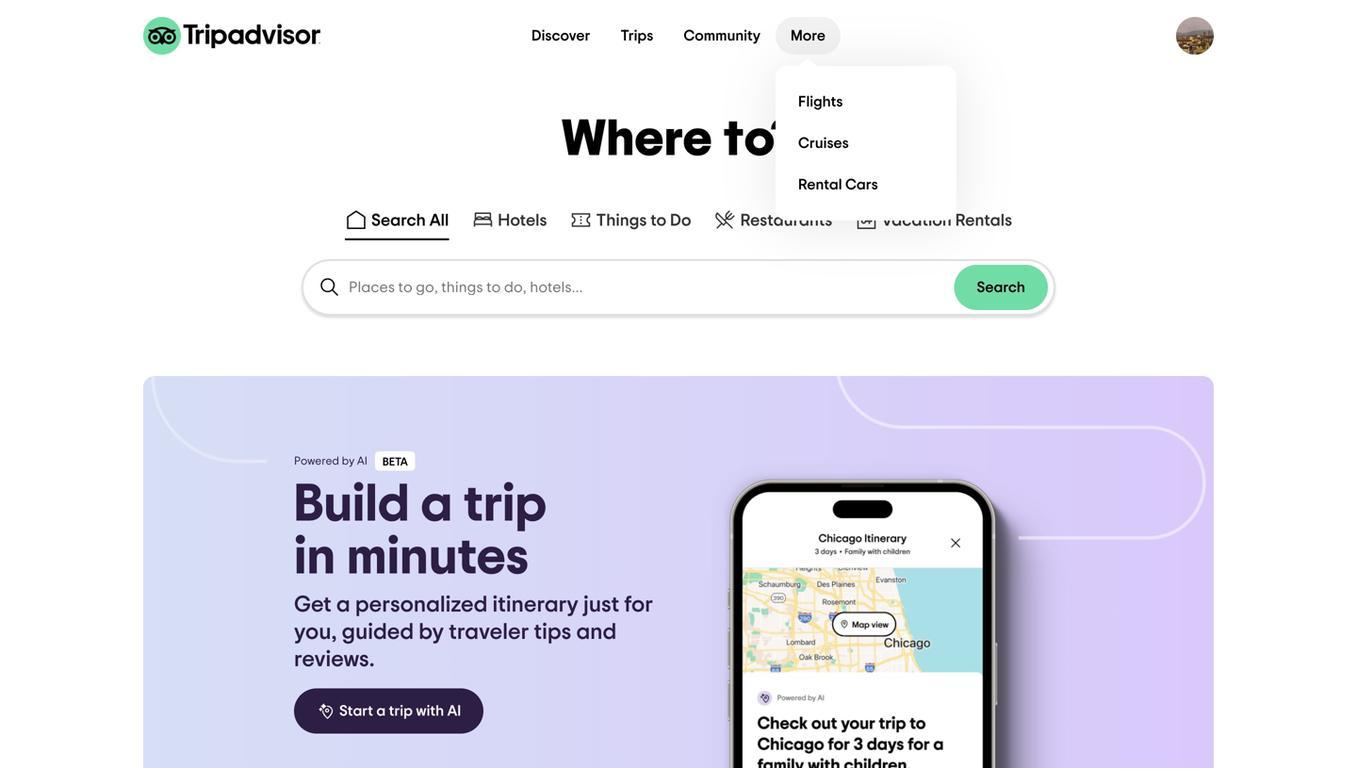 Task type: vqa. For each thing, say whether or not it's contained in the screenshot.
there
no



Task type: describe. For each thing, give the bounding box(es) containing it.
reviews.
[[294, 649, 375, 671]]

community button
[[669, 17, 776, 55]]

restaurants
[[741, 212, 833, 229]]

vacation rentals link
[[855, 208, 1013, 231]]

things
[[596, 212, 647, 229]]

rental cars link
[[791, 164, 942, 206]]

to
[[651, 212, 667, 229]]

with
[[416, 704, 444, 719]]

hotels button
[[468, 205, 551, 240]]

just
[[584, 594, 620, 617]]

rental
[[799, 177, 842, 192]]

search all button
[[341, 205, 453, 240]]

powered by ai
[[294, 456, 368, 467]]

restaurants button
[[710, 205, 836, 240]]

discover
[[532, 28, 590, 43]]

hotels
[[498, 212, 547, 229]]

0 vertical spatial by
[[342, 456, 355, 467]]

search search field containing search
[[304, 261, 1054, 314]]

vacation rentals
[[882, 212, 1013, 229]]

all
[[430, 212, 449, 229]]

discover button
[[517, 17, 606, 55]]

things to do
[[596, 212, 692, 229]]

trip for minutes
[[464, 478, 547, 531]]

search all
[[371, 212, 449, 229]]

flights link
[[791, 81, 942, 123]]

do
[[670, 212, 692, 229]]

guided
[[342, 621, 414, 644]]

you,
[[294, 621, 337, 644]]

rental cars
[[799, 177, 878, 192]]

trips button
[[606, 17, 669, 55]]

community
[[684, 28, 761, 43]]

search search field down to
[[349, 279, 955, 296]]

more
[[791, 28, 826, 43]]

tab list containing search all
[[0, 201, 1358, 244]]

search for search
[[977, 280, 1026, 295]]

trip for ai
[[389, 704, 413, 719]]

where to?
[[562, 115, 796, 165]]

search for search all
[[371, 212, 426, 229]]

ai inside start a trip with ai button
[[447, 704, 461, 719]]

start a trip with ai button
[[294, 689, 484, 734]]

a for start
[[376, 704, 386, 719]]

where
[[562, 115, 713, 165]]



Task type: locate. For each thing, give the bounding box(es) containing it.
itinerary
[[493, 594, 579, 617]]

search search field down do at the top of the page
[[304, 261, 1054, 314]]

search inside search all button
[[371, 212, 426, 229]]

1 vertical spatial trip
[[389, 704, 413, 719]]

restaurants link
[[714, 208, 833, 231]]

search left the all
[[371, 212, 426, 229]]

things to do link
[[570, 208, 692, 231]]

in
[[294, 531, 336, 584]]

trip
[[464, 478, 547, 531], [389, 704, 413, 719]]

start a trip with ai
[[339, 704, 461, 719]]

1 horizontal spatial ai
[[447, 704, 461, 719]]

menu
[[776, 66, 957, 221]]

a inside build a trip in minutes
[[421, 478, 453, 531]]

a right the build
[[421, 478, 453, 531]]

by down personalized
[[419, 621, 444, 644]]

vacation
[[882, 212, 952, 229]]

powered
[[294, 456, 339, 467]]

search inside button
[[977, 280, 1026, 295]]

by right powered
[[342, 456, 355, 467]]

get a personalized itinerary just for you, guided by traveler tips and reviews.
[[294, 594, 653, 671]]

things to do button
[[566, 205, 695, 240]]

0 horizontal spatial ai
[[357, 456, 368, 467]]

build
[[294, 478, 410, 531]]

2 horizontal spatial a
[[421, 478, 453, 531]]

1 vertical spatial ai
[[447, 704, 461, 719]]

a right the start
[[376, 704, 386, 719]]

1 horizontal spatial by
[[419, 621, 444, 644]]

start
[[339, 704, 373, 719]]

personalized
[[355, 594, 488, 617]]

for
[[624, 594, 653, 617]]

tips
[[534, 621, 572, 644]]

vacation rentals button
[[852, 205, 1016, 240]]

rentals
[[956, 212, 1013, 229]]

cruises
[[799, 136, 849, 151]]

0 vertical spatial trip
[[464, 478, 547, 531]]

1 vertical spatial a
[[336, 594, 350, 617]]

get
[[294, 594, 332, 617]]

more button
[[776, 17, 841, 55]]

ai right with
[[447, 704, 461, 719]]

trip inside build a trip in minutes
[[464, 478, 547, 531]]

0 vertical spatial a
[[421, 478, 453, 531]]

trips
[[621, 28, 654, 43]]

minutes
[[347, 531, 529, 584]]

1 horizontal spatial trip
[[464, 478, 547, 531]]

a for get
[[336, 594, 350, 617]]

tripadvisor image
[[143, 17, 321, 55]]

0 vertical spatial ai
[[357, 456, 368, 467]]

to?
[[724, 115, 796, 165]]

cars
[[846, 177, 878, 192]]

a inside 'get a personalized itinerary just for you, guided by traveler tips and reviews.'
[[336, 594, 350, 617]]

traveler
[[449, 621, 529, 644]]

0 vertical spatial search
[[371, 212, 426, 229]]

a inside button
[[376, 704, 386, 719]]

0 horizontal spatial a
[[336, 594, 350, 617]]

beta
[[383, 457, 408, 468]]

and
[[576, 621, 617, 644]]

tab list
[[0, 201, 1358, 244]]

a for build
[[421, 478, 453, 531]]

0 horizontal spatial trip
[[389, 704, 413, 719]]

ai left beta
[[357, 456, 368, 467]]

cruises link
[[791, 123, 942, 164]]

2 vertical spatial a
[[376, 704, 386, 719]]

hotels link
[[472, 208, 547, 231]]

flights
[[799, 94, 843, 109]]

1 horizontal spatial search
[[977, 280, 1026, 295]]

a right get
[[336, 594, 350, 617]]

build a trip in minutes
[[294, 478, 547, 584]]

0 horizontal spatial search
[[371, 212, 426, 229]]

menu containing flights
[[776, 66, 957, 221]]

a
[[421, 478, 453, 531], [336, 594, 350, 617], [376, 704, 386, 719]]

search button
[[955, 265, 1048, 310]]

trip inside start a trip with ai button
[[389, 704, 413, 719]]

search
[[371, 212, 426, 229], [977, 280, 1026, 295]]

search down rentals
[[977, 280, 1026, 295]]

by
[[342, 456, 355, 467], [419, 621, 444, 644]]

by inside 'get a personalized itinerary just for you, guided by traveler tips and reviews.'
[[419, 621, 444, 644]]

1 vertical spatial by
[[419, 621, 444, 644]]

search image
[[319, 276, 341, 299]]

profile picture image
[[1177, 17, 1214, 55]]

ai
[[357, 456, 368, 467], [447, 704, 461, 719]]

1 vertical spatial search
[[977, 280, 1026, 295]]

Search search field
[[304, 261, 1054, 314], [349, 279, 955, 296]]

0 horizontal spatial by
[[342, 456, 355, 467]]

1 horizontal spatial a
[[376, 704, 386, 719]]



